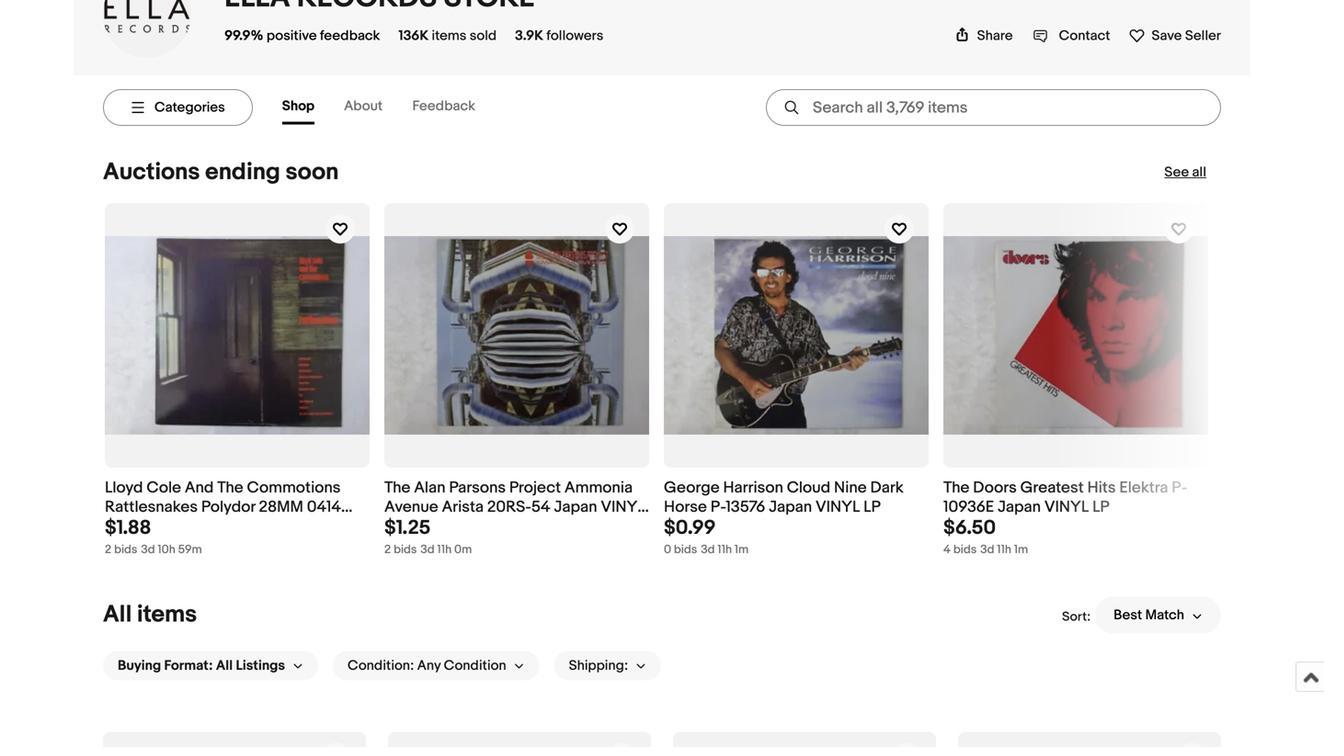 Task type: describe. For each thing, give the bounding box(es) containing it.
best
[[1114, 607, 1142, 624]]

nine
[[834, 479, 867, 498]]

sort:
[[1062, 610, 1091, 625]]

save seller
[[1152, 28, 1221, 44]]

vinyl inside the doors greatest hits elektra p- 10936e japan  vinyl lp
[[1044, 498, 1089, 517]]

bids for $0.99
[[674, 543, 697, 557]]

ammonia
[[565, 479, 633, 498]]

3d for $1.25
[[421, 543, 435, 557]]

Search all 3,769 items field
[[766, 89, 1221, 126]]

99.9%
[[224, 28, 263, 44]]

1m for $6.50
[[1014, 543, 1028, 557]]

japan inside george harrison cloud nine dark horse p-13576 japan  vinyl lp
[[769, 498, 812, 517]]

the doors greatest hits elektra p- 10936e japan  vinyl lp button
[[943, 479, 1208, 517]]

alan
[[414, 479, 446, 498]]

the doors greatest hits elektra p- 10936e japan  vinyl lp
[[943, 479, 1188, 517]]

the doors greatest hits elektra p-10936e japan  vinyl lp : quick view image
[[943, 236, 1208, 435]]

commotions
[[247, 479, 341, 498]]

136k
[[398, 28, 429, 44]]

seller
[[1185, 28, 1221, 44]]

japan inside lloyd cole and the commotions rattlesnakes polydor 28mm 0414 japan  vinyl lp
[[105, 517, 148, 536]]

11h for $1.25
[[437, 543, 452, 557]]

$6.50 4 bids 3d 11h 1m
[[943, 516, 1028, 557]]

p- inside george harrison cloud nine dark horse p-13576 japan  vinyl lp
[[711, 498, 726, 517]]

harrison
[[723, 479, 783, 498]]

parsons
[[449, 479, 506, 498]]

shipping:
[[569, 658, 628, 675]]

about
[[344, 98, 383, 114]]

$6.50
[[943, 516, 996, 540]]

0m
[[454, 543, 472, 557]]

items for 136k
[[432, 28, 467, 44]]

greatest
[[1020, 479, 1084, 498]]

auctions ending soon
[[103, 158, 339, 187]]

lloyd cole and the commotions rattlesnakes polydor 28mm 0414 japan  vinyl lp
[[105, 479, 341, 536]]

3d for $1.88
[[141, 543, 155, 557]]

all items
[[103, 601, 197, 630]]

george harrison cloud nine dark horse p-13576 japan  vinyl lp : quick view image
[[664, 236, 929, 435]]

followers
[[546, 28, 603, 44]]

ending
[[205, 158, 280, 187]]

polydor
[[201, 498, 255, 517]]

see all
[[1165, 164, 1206, 181]]

condition: any condition button
[[333, 652, 539, 681]]

59m
[[178, 543, 202, 557]]

cloud
[[787, 479, 830, 498]]

match
[[1145, 607, 1184, 624]]

rattlesnakes
[[105, 498, 198, 517]]

all inside buying format: all listings dropdown button
[[216, 658, 233, 675]]

save
[[1152, 28, 1182, 44]]

arista
[[442, 498, 484, 517]]

vinyl inside "the alan parsons project ammonia avenue arista 20rs-54 japan  vinyl lp"
[[601, 498, 645, 517]]

lp inside the doors greatest hits elektra p- 10936e japan  vinyl lp
[[1092, 498, 1110, 517]]

soon
[[286, 158, 339, 187]]

vinyl inside lloyd cole and the commotions rattlesnakes polydor 28mm 0414 japan  vinyl lp
[[152, 517, 196, 536]]

condition: any condition
[[348, 658, 506, 675]]

vinyl inside george harrison cloud nine dark horse p-13576 japan  vinyl lp
[[816, 498, 860, 517]]

54
[[531, 498, 550, 517]]

shop
[[282, 98, 315, 114]]

buying
[[118, 658, 161, 675]]

buying format: all listings
[[118, 658, 285, 675]]

contact link
[[1033, 28, 1110, 44]]

2 for $1.88
[[105, 543, 111, 557]]

any
[[417, 658, 441, 675]]

3.9k
[[515, 28, 543, 44]]

lloyd cole and the commotions rattlesnakes polydor 28mm 0414 japan  vinyl lp : quick view image
[[105, 236, 370, 435]]

the for $1.25
[[384, 479, 410, 498]]

$1.25 2 bids 3d 11h 0m
[[384, 516, 472, 557]]

items for all
[[137, 601, 197, 630]]

dark
[[870, 479, 904, 498]]

shipping: button
[[554, 652, 661, 681]]

best match button
[[1095, 597, 1221, 634]]

buying format: all listings button
[[103, 652, 318, 681]]

save seller button
[[1129, 24, 1221, 44]]

format:
[[164, 658, 213, 675]]

13576
[[726, 498, 765, 517]]

$0.99
[[664, 516, 716, 540]]

1m for $0.99
[[735, 543, 749, 557]]

20rs-
[[487, 498, 531, 517]]



Task type: locate. For each thing, give the bounding box(es) containing it.
contact
[[1059, 28, 1110, 44]]

vinyl
[[601, 498, 645, 517], [816, 498, 860, 517], [1044, 498, 1089, 517], [152, 517, 196, 536]]

feedback
[[412, 98, 475, 114]]

bids
[[114, 543, 137, 557], [394, 543, 417, 557], [674, 543, 697, 557], [953, 543, 977, 557]]

2 2 from the left
[[384, 543, 391, 557]]

japan inside the doors greatest hits elektra p- 10936e japan  vinyl lp
[[998, 498, 1041, 517]]

the inside "the alan parsons project ammonia avenue arista 20rs-54 japan  vinyl lp"
[[384, 479, 410, 498]]

items left sold
[[432, 28, 467, 44]]

4 bids from the left
[[953, 543, 977, 557]]

2 1m from the left
[[1014, 543, 1028, 557]]

bids for $1.25
[[394, 543, 417, 557]]

3 11h from the left
[[997, 543, 1011, 557]]

all right format:
[[216, 658, 233, 675]]

share button
[[955, 28, 1013, 44]]

1 horizontal spatial all
[[216, 658, 233, 675]]

0 horizontal spatial 1m
[[735, 543, 749, 557]]

all
[[103, 601, 132, 630], [216, 658, 233, 675]]

1 vertical spatial all
[[216, 658, 233, 675]]

the
[[217, 479, 243, 498], [384, 479, 410, 498], [943, 479, 970, 498]]

bids for $1.88
[[114, 543, 137, 557]]

3d for $6.50
[[980, 543, 994, 557]]

lp left elektra
[[1092, 498, 1110, 517]]

george harrison cloud nine dark horse p-13576 japan  vinyl lp
[[664, 479, 904, 517]]

1m down 13576
[[735, 543, 749, 557]]

items
[[432, 28, 467, 44], [137, 601, 197, 630]]

136k items sold
[[398, 28, 497, 44]]

2 inside $1.88 2 bids 3d 10h 59m
[[105, 543, 111, 557]]

bids right 4
[[953, 543, 977, 557]]

2 inside $1.25 2 bids 3d 11h 0m
[[384, 543, 391, 557]]

bids inside $0.99 0 bids 3d 11h 1m
[[674, 543, 697, 557]]

11h left "0m"
[[437, 543, 452, 557]]

2 down $1.88 in the left of the page
[[105, 543, 111, 557]]

1 horizontal spatial 2
[[384, 543, 391, 557]]

japan
[[554, 498, 597, 517], [769, 498, 812, 517], [998, 498, 1041, 517], [105, 517, 148, 536]]

categories button
[[103, 89, 253, 126]]

0 vertical spatial items
[[432, 28, 467, 44]]

0 horizontal spatial all
[[103, 601, 132, 630]]

the alan parsons project ammonia avenue arista 20rs-54 japan  vinyl lp : quick view image
[[384, 236, 649, 435]]

1m inside $6.50 4 bids 3d 11h 1m
[[1014, 543, 1028, 557]]

4 3d from the left
[[980, 543, 994, 557]]

4
[[943, 543, 951, 557]]

0 horizontal spatial p-
[[711, 498, 726, 517]]

1m down the "doors" on the right of the page
[[1014, 543, 1028, 557]]

japan right 10936e
[[998, 498, 1041, 517]]

lp up 59m
[[200, 517, 217, 536]]

avenue
[[384, 498, 438, 517]]

0414
[[307, 498, 341, 517]]

11h inside $0.99 0 bids 3d 11h 1m
[[718, 543, 732, 557]]

1 horizontal spatial p-
[[1172, 479, 1188, 498]]

1 1m from the left
[[735, 543, 749, 557]]

ella records store image
[[103, 0, 191, 58]]

99.9% positive feedback
[[224, 28, 380, 44]]

the for $6.50
[[943, 479, 970, 498]]

the left alan
[[384, 479, 410, 498]]

2 for $1.25
[[384, 543, 391, 557]]

lp inside "the alan parsons project ammonia avenue arista 20rs-54 japan  vinyl lp"
[[384, 517, 401, 536]]

japan down lloyd
[[105, 517, 148, 536]]

lp inside george harrison cloud nine dark horse p-13576 japan  vinyl lp
[[864, 498, 881, 517]]

p- right elektra
[[1172, 479, 1188, 498]]

0 horizontal spatial items
[[137, 601, 197, 630]]

10h
[[158, 543, 175, 557]]

share
[[977, 28, 1013, 44]]

3 the from the left
[[943, 479, 970, 498]]

2 3d from the left
[[421, 543, 435, 557]]

11h for $0.99
[[718, 543, 732, 557]]

vinyl up 10h
[[152, 517, 196, 536]]

bids inside $6.50 4 bids 3d 11h 1m
[[953, 543, 977, 557]]

0
[[664, 543, 671, 557]]

and
[[185, 479, 214, 498]]

3.9k followers
[[515, 28, 603, 44]]

$1.25
[[384, 516, 431, 540]]

lp inside lloyd cole and the commotions rattlesnakes polydor 28mm 0414 japan  vinyl lp
[[200, 517, 217, 536]]

3d down $1.25
[[421, 543, 435, 557]]

1 3d from the left
[[141, 543, 155, 557]]

3d
[[141, 543, 155, 557], [421, 543, 435, 557], [701, 543, 715, 557], [980, 543, 994, 557]]

2 bids from the left
[[394, 543, 417, 557]]

p-
[[1172, 479, 1188, 498], [711, 498, 726, 517]]

condition:
[[348, 658, 414, 675]]

george
[[664, 479, 720, 498]]

vinyl right the "doors" on the right of the page
[[1044, 498, 1089, 517]]

lloyd cole and the commotions rattlesnakes polydor 28mm 0414 japan  vinyl lp button
[[105, 479, 370, 536]]

elektra
[[1119, 479, 1168, 498]]

feedback
[[320, 28, 380, 44]]

3d down the $6.50
[[980, 543, 994, 557]]

listings
[[236, 658, 285, 675]]

condition
[[444, 658, 506, 675]]

tab list containing shop
[[282, 91, 505, 125]]

28mm
[[259, 498, 303, 517]]

the inside lloyd cole and the commotions rattlesnakes polydor 28mm 0414 japan  vinyl lp
[[217, 479, 243, 498]]

$1.88 2 bids 3d 10h 59m
[[105, 516, 202, 557]]

the inside the doors greatest hits elektra p- 10936e japan  vinyl lp
[[943, 479, 970, 498]]

$0.99 0 bids 3d 11h 1m
[[664, 516, 749, 557]]

10936e
[[943, 498, 994, 517]]

11h inside $1.25 2 bids 3d 11h 0m
[[437, 543, 452, 557]]

see all link
[[647, 164, 1206, 195]]

3 bids from the left
[[674, 543, 697, 557]]

1 bids from the left
[[114, 543, 137, 557]]

sold
[[470, 28, 497, 44]]

0 horizontal spatial the
[[217, 479, 243, 498]]

lp right cloud
[[864, 498, 881, 517]]

japan right 13576
[[769, 498, 812, 517]]

bids down $1.25
[[394, 543, 417, 557]]

3d inside $6.50 4 bids 3d 11h 1m
[[980, 543, 994, 557]]

see
[[1165, 164, 1189, 181]]

1 horizontal spatial 1m
[[1014, 543, 1028, 557]]

11h for $6.50
[[997, 543, 1011, 557]]

vinyl left horse
[[601, 498, 645, 517]]

1 horizontal spatial items
[[432, 28, 467, 44]]

2 horizontal spatial the
[[943, 479, 970, 498]]

2
[[105, 543, 111, 557], [384, 543, 391, 557]]

lp right 0414
[[384, 517, 401, 536]]

bids inside $1.88 2 bids 3d 10h 59m
[[114, 543, 137, 557]]

11h down 13576
[[718, 543, 732, 557]]

the alan parsons project ammonia avenue arista 20rs-54 japan  vinyl lp
[[384, 479, 645, 536]]

0 horizontal spatial 11h
[[437, 543, 452, 557]]

1 horizontal spatial the
[[384, 479, 410, 498]]

all up buying
[[103, 601, 132, 630]]

p- inside the doors greatest hits elektra p- 10936e japan  vinyl lp
[[1172, 479, 1188, 498]]

bids down $1.88 in the left of the page
[[114, 543, 137, 557]]

2 the from the left
[[384, 479, 410, 498]]

p- right horse
[[711, 498, 726, 517]]

3d down $0.99
[[701, 543, 715, 557]]

hits
[[1087, 479, 1116, 498]]

11h
[[437, 543, 452, 557], [718, 543, 732, 557], [997, 543, 1011, 557]]

vinyl left dark
[[816, 498, 860, 517]]

bids inside $1.25 2 bids 3d 11h 0m
[[394, 543, 417, 557]]

japan right 54 on the left
[[554, 498, 597, 517]]

3 3d from the left
[[701, 543, 715, 557]]

project
[[509, 479, 561, 498]]

11h inside $6.50 4 bids 3d 11h 1m
[[997, 543, 1011, 557]]

1 vertical spatial items
[[137, 601, 197, 630]]

2 horizontal spatial 11h
[[997, 543, 1011, 557]]

11h right 4
[[997, 543, 1011, 557]]

2 11h from the left
[[718, 543, 732, 557]]

the left the "doors" on the right of the page
[[943, 479, 970, 498]]

1 11h from the left
[[437, 543, 452, 557]]

tab list
[[282, 91, 505, 125]]

bids for $6.50
[[953, 543, 977, 557]]

best match
[[1114, 607, 1184, 624]]

1 horizontal spatial 11h
[[718, 543, 732, 557]]

3d for $0.99
[[701, 543, 715, 557]]

doors
[[973, 479, 1017, 498]]

the alan parsons project ammonia avenue arista 20rs-54 japan  vinyl lp button
[[384, 479, 649, 536]]

horse
[[664, 498, 707, 517]]

cole
[[147, 479, 181, 498]]

2 down $1.25
[[384, 543, 391, 557]]

1 2 from the left
[[105, 543, 111, 557]]

3d inside $1.88 2 bids 3d 10h 59m
[[141, 543, 155, 557]]

positive
[[266, 28, 317, 44]]

0 vertical spatial all
[[103, 601, 132, 630]]

3d inside $0.99 0 bids 3d 11h 1m
[[701, 543, 715, 557]]

the right and
[[217, 479, 243, 498]]

$1.88
[[105, 516, 151, 540]]

1m
[[735, 543, 749, 557], [1014, 543, 1028, 557]]

3d inside $1.25 2 bids 3d 11h 0m
[[421, 543, 435, 557]]

auctions
[[103, 158, 200, 187]]

all
[[1192, 164, 1206, 181]]

categories
[[154, 99, 225, 116]]

japan inside "the alan parsons project ammonia avenue arista 20rs-54 japan  vinyl lp"
[[554, 498, 597, 517]]

george harrison cloud nine dark horse p-13576 japan  vinyl lp button
[[664, 479, 929, 517]]

3d left 10h
[[141, 543, 155, 557]]

lloyd
[[105, 479, 143, 498]]

1 the from the left
[[217, 479, 243, 498]]

bids right the 0
[[674, 543, 697, 557]]

items up format:
[[137, 601, 197, 630]]

1m inside $0.99 0 bids 3d 11h 1m
[[735, 543, 749, 557]]

0 horizontal spatial 2
[[105, 543, 111, 557]]



Task type: vqa. For each thing, say whether or not it's contained in the screenshot.
2nd 11h from left
yes



